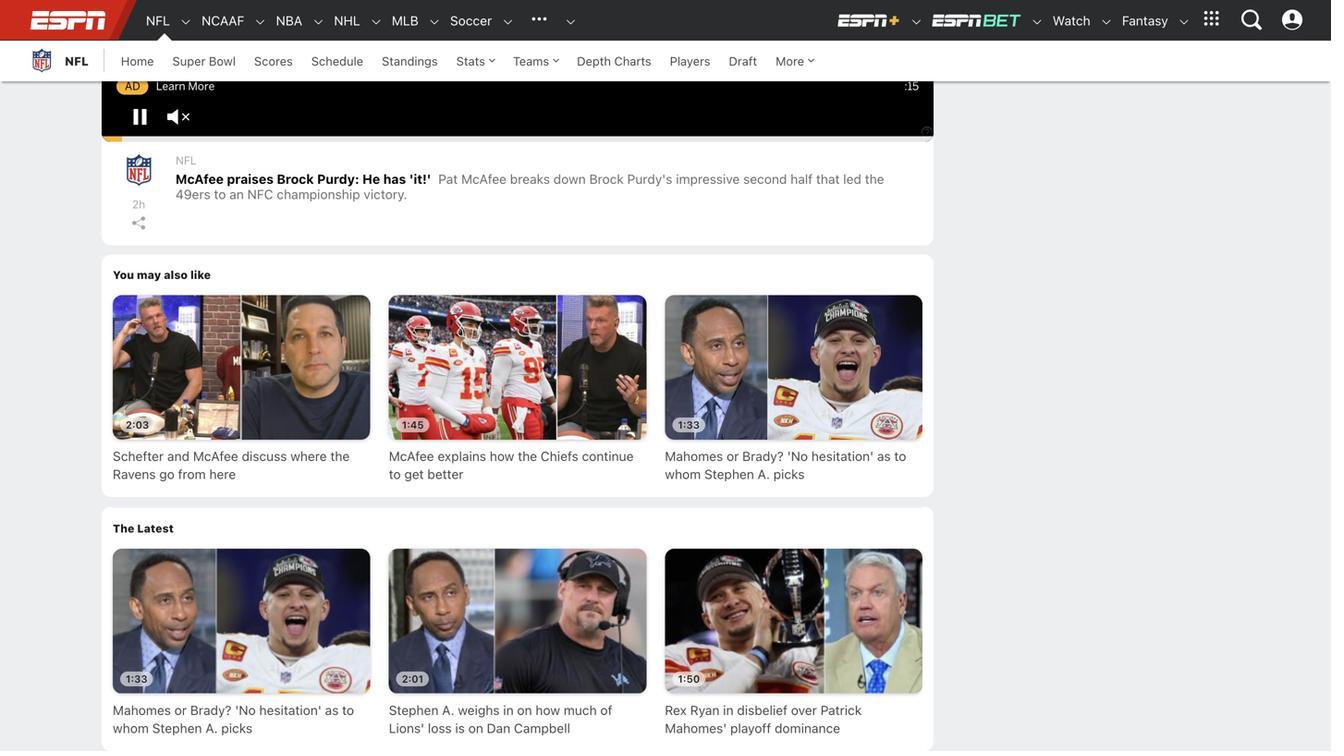Task type: describe. For each thing, give the bounding box(es) containing it.
dan
[[487, 721, 511, 736]]

mlb
[[392, 13, 419, 28]]

the
[[113, 523, 134, 535]]

home link
[[112, 41, 163, 81]]

may
[[137, 268, 161, 281]]

'no for mahomes or brady? 'no hesitation' as to whom stephen a. picks link to the right
[[787, 449, 808, 464]]

mcafee inside mcafee explains how the chiefs continue to get better
[[389, 449, 434, 464]]

disbelief
[[737, 703, 788, 718]]

impressive
[[676, 171, 740, 187]]

depth charts
[[577, 54, 651, 68]]

a. inside stephen a. weighs in on how much of lions' loss is on dan campbell
[[442, 703, 454, 718]]

second
[[743, 171, 787, 187]]

stats
[[456, 54, 485, 68]]

draft
[[729, 54, 757, 68]]

mlb link
[[383, 1, 419, 41]]

hesitation' for mahomes or brady? 'no hesitation' as to whom stephen a. picks link to the right
[[812, 449, 874, 464]]

super bowl link
[[163, 41, 245, 81]]

schedule link
[[302, 41, 373, 81]]

teams link
[[504, 41, 568, 81]]

players
[[670, 54, 710, 68]]

pat
[[438, 171, 458, 187]]

watch link
[[1044, 1, 1091, 41]]

2h
[[132, 198, 145, 211]]

soccer link
[[441, 1, 492, 41]]

teams
[[513, 54, 549, 68]]

weighs
[[458, 703, 500, 718]]

standings link
[[373, 41, 447, 81]]

rex ryan in disbelief over patrick mahomes' playoff dominance link
[[665, 540, 923, 747]]

stephen a. weighs in on how much of lions' loss is on dan campbell
[[389, 703, 612, 736]]

continue
[[582, 449, 634, 464]]

nfc
[[247, 187, 273, 202]]

more
[[776, 54, 804, 68]]

latest
[[137, 523, 174, 535]]

'it!'
[[409, 171, 431, 187]]

to for mahomes or brady? 'no hesitation' as to whom stephen a. picks link to the right
[[894, 449, 906, 464]]

super bowl
[[172, 54, 236, 68]]

schedule
[[311, 54, 363, 68]]

players link
[[661, 41, 720, 81]]

lions'
[[389, 721, 424, 736]]

1 horizontal spatial nfl link
[[137, 1, 170, 41]]

much
[[564, 703, 597, 718]]

is
[[455, 721, 465, 736]]

to inside pat mcafee breaks down brock purdy's impressive second half that led the 49ers to an nfc championship victory.
[[214, 187, 226, 202]]

that
[[816, 171, 840, 187]]

nba link
[[267, 1, 302, 41]]

mcafee explains how the chiefs continue to get better
[[389, 449, 634, 482]]

mahomes or brady? 'no hesitation' as to whom stephen a. picks for mahomes or brady? 'no hesitation' as to whom stephen a. picks link to the right
[[665, 449, 906, 482]]

depth charts link
[[568, 41, 661, 81]]

the inside pat mcafee breaks down brock purdy's impressive second half that led the 49ers to an nfc championship victory.
[[865, 171, 884, 187]]

stephen for mahomes or brady? 'no hesitation' as to whom stephen a. picks link to the right
[[705, 467, 754, 482]]

dominance
[[775, 721, 840, 736]]

draft link
[[720, 41, 767, 81]]

depth
[[577, 54, 611, 68]]

go
[[159, 467, 175, 482]]

mcafee praises brock purdy: he has 'it!'
[[176, 171, 431, 187]]

mcafee left an
[[176, 171, 224, 187]]

0 vertical spatial whom
[[665, 467, 701, 482]]

better
[[427, 467, 464, 482]]

ravens
[[113, 467, 156, 482]]

bowl
[[209, 54, 236, 68]]

mcafee explains how the chiefs continue to get better link
[[389, 286, 647, 493]]

stephen inside stephen a. weighs in on how much of lions' loss is on dan campbell
[[389, 703, 439, 718]]

the inside schefter and mcafee discuss where the ravens go from here
[[330, 449, 350, 464]]

championship
[[277, 187, 360, 202]]

pat mcafee breaks down brock purdy's impressive second half that led the 49ers to an nfc championship victory.
[[176, 171, 884, 202]]

like
[[190, 268, 211, 281]]

in inside stephen a. weighs in on how much of lions' loss is on dan campbell
[[503, 703, 514, 718]]

mcafee inside pat mcafee breaks down brock purdy's impressive second half that led the 49ers to an nfc championship victory.
[[461, 171, 507, 187]]

0 horizontal spatial nfl link
[[28, 41, 89, 81]]

2 horizontal spatial nfl
[[176, 154, 197, 167]]

ncaaf
[[202, 13, 244, 28]]

scores link
[[245, 41, 302, 81]]

49ers
[[176, 187, 211, 202]]

charts
[[614, 54, 651, 68]]

'no for leftmost mahomes or brady? 'no hesitation' as to whom stephen a. picks link
[[235, 703, 256, 718]]

victory.
[[364, 187, 407, 202]]

purdy's
[[627, 171, 673, 187]]

scores
[[254, 54, 293, 68]]

mahomes for mahomes or brady? 'no hesitation' as to whom stephen a. picks link to the right
[[665, 449, 723, 464]]



Task type: locate. For each thing, give the bounding box(es) containing it.
to inside mcafee explains how the chiefs continue to get better
[[389, 467, 401, 482]]

1 horizontal spatial hesitation'
[[812, 449, 874, 464]]

mahomes'
[[665, 721, 727, 736]]

mahomes
[[665, 449, 723, 464], [113, 703, 171, 718]]

mcafee up the get
[[389, 449, 434, 464]]

also
[[164, 268, 188, 281]]

discuss
[[242, 449, 287, 464]]

1 vertical spatial nfl
[[65, 54, 89, 68]]

half
[[791, 171, 813, 187]]

in right ryan
[[723, 703, 734, 718]]

0 horizontal spatial or
[[174, 703, 187, 718]]

you may also like
[[113, 268, 211, 281]]

1 horizontal spatial picks
[[774, 467, 805, 482]]

2 brock from the left
[[589, 171, 624, 187]]

1 vertical spatial brady?
[[190, 703, 232, 718]]

the inside mcafee explains how the chiefs continue to get better
[[518, 449, 537, 464]]

as for mahomes or brady? 'no hesitation' as to whom stephen a. picks link to the right
[[877, 449, 891, 464]]

1 vertical spatial mahomes or brady? 'no hesitation' as to whom stephen a. picks link
[[113, 540, 370, 747]]

1 vertical spatial on
[[468, 721, 483, 736]]

schefter
[[113, 449, 164, 464]]

1 vertical spatial as
[[325, 703, 339, 718]]

0 horizontal spatial as
[[325, 703, 339, 718]]

the right where
[[330, 449, 350, 464]]

over
[[791, 703, 817, 718]]

how right explains
[[490, 449, 514, 464]]

picks for leftmost mahomes or brady? 'no hesitation' as to whom stephen a. picks link
[[221, 721, 253, 736]]

mahomes or brady? 'no hesitation' as to whom stephen a. picks
[[665, 449, 906, 482], [113, 703, 354, 736]]

in up dan
[[503, 703, 514, 718]]

1 vertical spatial 'no
[[235, 703, 256, 718]]

0 vertical spatial mahomes or brady? 'no hesitation' as to whom stephen a. picks
[[665, 449, 906, 482]]

brady?
[[742, 449, 784, 464], [190, 703, 232, 718]]

0 vertical spatial how
[[490, 449, 514, 464]]

0 vertical spatial on
[[517, 703, 532, 718]]

more link
[[767, 41, 823, 81]]

1 brock from the left
[[277, 171, 314, 187]]

nhl link
[[325, 1, 360, 41]]

led
[[843, 171, 862, 187]]

mcafee inside schefter and mcafee discuss where the ravens go from here
[[193, 449, 238, 464]]

2 vertical spatial stephen
[[152, 721, 202, 736]]

0 horizontal spatial hesitation'
[[259, 703, 322, 718]]

the left chiefs
[[518, 449, 537, 464]]

down
[[554, 171, 586, 187]]

as
[[877, 449, 891, 464], [325, 703, 339, 718]]

0 horizontal spatial picks
[[221, 721, 253, 736]]

nhl
[[334, 13, 360, 28]]

mcafee
[[176, 171, 224, 187], [461, 171, 507, 187], [193, 449, 238, 464], [389, 449, 434, 464]]

1 vertical spatial a.
[[442, 703, 454, 718]]

a. for leftmost mahomes or brady? 'no hesitation' as to whom stephen a. picks link
[[206, 721, 218, 736]]

a.
[[758, 467, 770, 482], [442, 703, 454, 718], [206, 721, 218, 736]]

1 horizontal spatial 'no
[[787, 449, 808, 464]]

0 vertical spatial as
[[877, 449, 891, 464]]

1 vertical spatial mahomes
[[113, 703, 171, 718]]

0 horizontal spatial in
[[503, 703, 514, 718]]

0 vertical spatial brady?
[[742, 449, 784, 464]]

2 vertical spatial a.
[[206, 721, 218, 736]]

how up campbell
[[536, 703, 560, 718]]

1 horizontal spatial as
[[877, 449, 891, 464]]

stats link
[[447, 41, 504, 81]]

how inside mcafee explains how the chiefs continue to get better
[[490, 449, 514, 464]]

0 horizontal spatial nfl
[[65, 54, 89, 68]]

schefter and mcafee discuss where the ravens go from here
[[113, 449, 350, 482]]

he
[[362, 171, 380, 187]]

0 horizontal spatial mahomes or brady? 'no hesitation' as to whom stephen a. picks link
[[113, 540, 370, 747]]

the right "led"
[[865, 171, 884, 187]]

nba
[[276, 13, 302, 28]]

0 vertical spatial or
[[727, 449, 739, 464]]

the latest
[[113, 523, 174, 535]]

where
[[290, 449, 327, 464]]

brady? for leftmost mahomes or brady? 'no hesitation' as to whom stephen a. picks link
[[190, 703, 232, 718]]

0 horizontal spatial whom
[[113, 721, 149, 736]]

1 horizontal spatial or
[[727, 449, 739, 464]]

1 horizontal spatial how
[[536, 703, 560, 718]]

schefter and mcafee discuss where the ravens go from here link
[[113, 286, 370, 493]]

0 horizontal spatial the
[[330, 449, 350, 464]]

2 horizontal spatial nfl link
[[176, 154, 197, 167]]

nfl link up 49ers
[[176, 154, 197, 167]]

1 horizontal spatial a.
[[442, 703, 454, 718]]

mcafee up here
[[193, 449, 238, 464]]

fantasy link
[[1113, 1, 1168, 41]]

mahomes or brady? 'no hesitation' as to whom stephen a. picks for leftmost mahomes or brady? 'no hesitation' as to whom stephen a. picks link
[[113, 703, 354, 736]]

breaks
[[510, 171, 550, 187]]

1 horizontal spatial on
[[517, 703, 532, 718]]

0 horizontal spatial on
[[468, 721, 483, 736]]

in
[[503, 703, 514, 718], [723, 703, 734, 718]]

get
[[404, 467, 424, 482]]

nfl up the home
[[146, 13, 170, 28]]

how inside stephen a. weighs in on how much of lions' loss is on dan campbell
[[536, 703, 560, 718]]

loss
[[428, 721, 452, 736]]

fantasy
[[1122, 13, 1168, 28]]

rex
[[665, 703, 687, 718]]

1 vertical spatial or
[[174, 703, 187, 718]]

0 horizontal spatial 'no
[[235, 703, 256, 718]]

a. for mahomes or brady? 'no hesitation' as to whom stephen a. picks link to the right
[[758, 467, 770, 482]]

1 in from the left
[[503, 703, 514, 718]]

1 horizontal spatial mahomes or brady? 'no hesitation' as to whom stephen a. picks link
[[665, 286, 923, 493]]

on
[[517, 703, 532, 718], [468, 721, 483, 736]]

2 in from the left
[[723, 703, 734, 718]]

0 horizontal spatial how
[[490, 449, 514, 464]]

the
[[865, 171, 884, 187], [330, 449, 350, 464], [518, 449, 537, 464]]

mahomes for leftmost mahomes or brady? 'no hesitation' as to whom stephen a. picks link
[[113, 703, 171, 718]]

1 horizontal spatial stephen
[[389, 703, 439, 718]]

stephen a. weighs in on how much of lions' loss is on dan campbell link
[[389, 540, 647, 747]]

brock
[[277, 171, 314, 187], [589, 171, 624, 187]]

rex ryan in disbelief over patrick mahomes' playoff dominance
[[665, 703, 862, 736]]

'no
[[787, 449, 808, 464], [235, 703, 256, 718]]

as for leftmost mahomes or brady? 'no hesitation' as to whom stephen a. picks link
[[325, 703, 339, 718]]

0 horizontal spatial stephen
[[152, 721, 202, 736]]

praises
[[227, 171, 274, 187]]

1 vertical spatial mahomes or brady? 'no hesitation' as to whom stephen a. picks
[[113, 703, 354, 736]]

0 vertical spatial picks
[[774, 467, 805, 482]]

you
[[113, 268, 134, 281]]

in inside rex ryan in disbelief over patrick mahomes' playoff dominance
[[723, 703, 734, 718]]

2 horizontal spatial the
[[865, 171, 884, 187]]

chiefs
[[541, 449, 579, 464]]

0 horizontal spatial a.
[[206, 721, 218, 736]]

0 horizontal spatial brock
[[277, 171, 314, 187]]

nfl link left the home
[[28, 41, 89, 81]]

super
[[172, 54, 206, 68]]

1 horizontal spatial brock
[[589, 171, 624, 187]]

1 horizontal spatial mahomes or brady? 'no hesitation' as to whom stephen a. picks
[[665, 449, 906, 482]]

an
[[229, 187, 244, 202]]

brady? for mahomes or brady? 'no hesitation' as to whom stephen a. picks link to the right
[[742, 449, 784, 464]]

brock right down
[[589, 171, 624, 187]]

mahomes or brady? 'no hesitation' as to whom stephen a. picks link
[[665, 286, 923, 493], [113, 540, 370, 747]]

1 horizontal spatial mahomes
[[665, 449, 723, 464]]

patrick
[[821, 703, 862, 718]]

on up campbell
[[517, 703, 532, 718]]

0 vertical spatial mahomes
[[665, 449, 723, 464]]

nfl right nfl image
[[65, 54, 89, 68]]

brock inside pat mcafee breaks down brock purdy's impressive second half that led the 49ers to an nfc championship victory.
[[589, 171, 624, 187]]

1 horizontal spatial nfl
[[146, 13, 170, 28]]

here
[[209, 467, 236, 482]]

1 horizontal spatial in
[[723, 703, 734, 718]]

nfl image
[[28, 46, 55, 74]]

playoff
[[730, 721, 771, 736]]

brock right 'nfc'
[[277, 171, 314, 187]]

1 vertical spatial stephen
[[389, 703, 439, 718]]

1 horizontal spatial the
[[518, 449, 537, 464]]

0 vertical spatial mahomes or brady? 'no hesitation' as to whom stephen a. picks link
[[665, 286, 923, 493]]

ncaaf link
[[192, 1, 244, 41]]

2 horizontal spatial stephen
[[705, 467, 754, 482]]

0 horizontal spatial mahomes
[[113, 703, 171, 718]]

on right is
[[468, 721, 483, 736]]

2 vertical spatial nfl
[[176, 154, 197, 167]]

watch
[[1053, 13, 1091, 28]]

0 vertical spatial nfl
[[146, 13, 170, 28]]

has
[[383, 171, 406, 187]]

of
[[600, 703, 612, 718]]

home
[[121, 54, 154, 68]]

or for mahomes or brady? 'no hesitation' as to whom stephen a. picks link to the right
[[727, 449, 739, 464]]

1 vertical spatial hesitation'
[[259, 703, 322, 718]]

0 vertical spatial hesitation'
[[812, 449, 874, 464]]

0 vertical spatial stephen
[[705, 467, 754, 482]]

0 vertical spatial a.
[[758, 467, 770, 482]]

1 vertical spatial whom
[[113, 721, 149, 736]]

ryan
[[690, 703, 720, 718]]

1 vertical spatial picks
[[221, 721, 253, 736]]

1 horizontal spatial whom
[[665, 467, 701, 482]]

from
[[178, 467, 206, 482]]

and
[[167, 449, 190, 464]]

0 horizontal spatial mahomes or brady? 'no hesitation' as to whom stephen a. picks
[[113, 703, 354, 736]]

standings
[[382, 54, 438, 68]]

whom
[[665, 467, 701, 482], [113, 721, 149, 736]]

nfl up 49ers
[[176, 154, 197, 167]]

to for mcafee explains how the chiefs continue to get better link
[[389, 467, 401, 482]]

or for leftmost mahomes or brady? 'no hesitation' as to whom stephen a. picks link
[[174, 703, 187, 718]]

0 vertical spatial 'no
[[787, 449, 808, 464]]

stephen for leftmost mahomes or brady? 'no hesitation' as to whom stephen a. picks link
[[152, 721, 202, 736]]

nfl link up the home
[[137, 1, 170, 41]]

explains
[[438, 449, 486, 464]]

how
[[490, 449, 514, 464], [536, 703, 560, 718]]

0 horizontal spatial brady?
[[190, 703, 232, 718]]

to for leftmost mahomes or brady? 'no hesitation' as to whom stephen a. picks link
[[342, 703, 354, 718]]

picks for mahomes or brady? 'no hesitation' as to whom stephen a. picks link to the right
[[774, 467, 805, 482]]

mcafee right pat
[[461, 171, 507, 187]]

hesitation' for leftmost mahomes or brady? 'no hesitation' as to whom stephen a. picks link
[[259, 703, 322, 718]]

2 horizontal spatial a.
[[758, 467, 770, 482]]

1 vertical spatial how
[[536, 703, 560, 718]]

soccer
[[450, 13, 492, 28]]

1 horizontal spatial brady?
[[742, 449, 784, 464]]



Task type: vqa. For each thing, say whether or not it's contained in the screenshot.
Az
no



